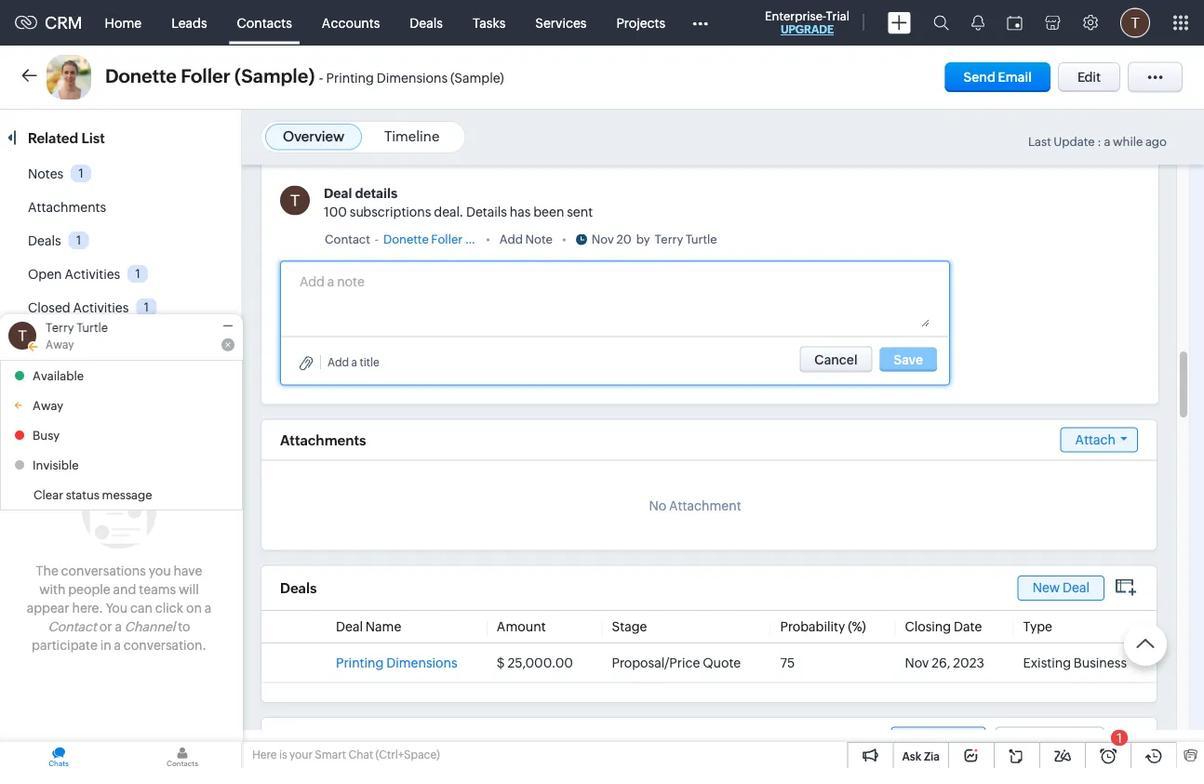 Task type: locate. For each thing, give the bounding box(es) containing it.
appear
[[27, 601, 69, 616]]

last
[[1029, 135, 1052, 149]]

profile image
[[1121, 8, 1151, 38]]

• down details
[[486, 233, 490, 247]]

details
[[466, 205, 507, 220]]

(sample) down the tasks link
[[451, 71, 504, 86]]

nov left 26,
[[905, 656, 929, 671]]

deal right new
[[1063, 581, 1090, 596]]

- up overview
[[319, 70, 323, 86]]

and
[[113, 583, 136, 598]]

title
[[360, 357, 380, 370]]

1 horizontal spatial donette
[[383, 233, 429, 247]]

0 horizontal spatial attachments
[[28, 200, 106, 215]]

closing date
[[905, 620, 982, 635]]

1 vertical spatial attachments
[[280, 433, 366, 449]]

nov for nov 20
[[592, 233, 614, 247]]

0 vertical spatial orders
[[62, 468, 104, 483]]

printing down deal name
[[336, 656, 384, 671]]

activities up terry turtle
[[73, 301, 129, 316]]

0 horizontal spatial deals link
[[28, 234, 61, 249]]

printing dimensions
[[336, 656, 458, 671]]

turtle
[[686, 233, 717, 247], [77, 321, 108, 335]]

printing down accounts link
[[326, 71, 374, 86]]

0 horizontal spatial add
[[328, 357, 349, 370]]

2 vertical spatial deal
[[336, 620, 363, 635]]

to
[[178, 620, 190, 635]]

signals element
[[961, 0, 996, 46]]

0 vertical spatial add
[[500, 233, 523, 247]]

probability (%)
[[781, 620, 866, 635]]

- down 'subscriptions'
[[375, 233, 379, 247]]

1 right notes
[[79, 166, 84, 180]]

deal up "100"
[[324, 186, 352, 201]]

status
[[66, 489, 99, 503]]

proposal/price quote
[[612, 656, 741, 671]]

0 horizontal spatial •
[[486, 233, 490, 247]]

quotes
[[28, 435, 72, 450]]

printing dimensions (sample) link
[[326, 70, 504, 86]]

projects link
[[602, 0, 681, 45]]

activities up closed activities link on the left top of the page
[[65, 267, 120, 282]]

send email button
[[945, 62, 1051, 92]]

0 vertical spatial contact
[[325, 233, 370, 247]]

open activities link
[[28, 267, 120, 282]]

list
[[81, 130, 105, 146]]

with
[[39, 583, 66, 598]]

closed activities link
[[28, 301, 129, 316]]

printing dimensions link
[[336, 656, 458, 671]]

activities
[[65, 267, 120, 282], [73, 301, 129, 316]]

nov
[[592, 233, 614, 247], [905, 656, 929, 671]]

1 vertical spatial contact
[[48, 620, 97, 635]]

deal for deal details 100 subscriptions deal. details has been sent
[[324, 186, 352, 201]]

1 vertical spatial deal
[[1063, 581, 1090, 596]]

-
[[319, 70, 323, 86], [375, 233, 379, 247]]

0 vertical spatial turtle
[[686, 233, 717, 247]]

contacts
[[237, 15, 292, 30]]

add left title
[[328, 357, 349, 370]]

0 horizontal spatial deals
[[28, 234, 61, 249]]

1 horizontal spatial deals
[[280, 581, 317, 598]]

donette down the home
[[105, 66, 177, 87]]

name
[[366, 620, 402, 635]]

dimensions down name
[[387, 656, 458, 671]]

orders for sales orders
[[62, 468, 104, 483]]

1 vertical spatial -
[[375, 233, 379, 247]]

on
[[186, 601, 202, 616]]

terry right by
[[655, 233, 683, 247]]

clear status message
[[34, 489, 152, 503]]

contact up participate
[[48, 620, 97, 635]]

send
[[964, 70, 996, 85]]

deal for deal name
[[336, 620, 363, 635]]

signals image
[[972, 15, 985, 31]]

edit
[[1078, 70, 1101, 85]]

deals
[[410, 15, 443, 30], [28, 234, 61, 249], [280, 581, 317, 598]]

away
[[46, 339, 74, 351], [33, 399, 63, 413]]

(sample) down contacts
[[235, 66, 315, 87]]

attachments down add a title on the top
[[280, 433, 366, 449]]

None field
[[996, 728, 1105, 753]]

by
[[636, 233, 650, 247]]

0 vertical spatial -
[[319, 70, 323, 86]]

0 horizontal spatial donette
[[105, 66, 177, 87]]

0 vertical spatial deal
[[324, 186, 352, 201]]

0 vertical spatial deals link
[[395, 0, 458, 45]]

a left title
[[351, 357, 357, 370]]

1 vertical spatial activities
[[73, 301, 129, 316]]

(sample) down details
[[465, 233, 515, 247]]

•
[[486, 233, 490, 247], [562, 233, 567, 247]]

enterprise-
[[765, 9, 826, 23]]

leads link
[[157, 0, 222, 45]]

trial
[[826, 9, 850, 23]]

people
[[68, 583, 111, 598]]

1 for notes
[[79, 166, 84, 180]]

open
[[28, 267, 62, 282]]

1 horizontal spatial -
[[375, 233, 379, 247]]

smart
[[315, 749, 346, 762]]

nov left "20"
[[592, 233, 614, 247]]

quote
[[703, 656, 741, 671]]

you
[[149, 564, 171, 579]]

purchase orders
[[28, 502, 128, 517]]

0 vertical spatial printing
[[326, 71, 374, 86]]

deal details 100 subscriptions deal. details has been sent
[[324, 186, 593, 220]]

away right away image
[[33, 399, 63, 413]]

subscriptions
[[350, 205, 431, 220]]

1 horizontal spatial •
[[562, 233, 567, 247]]

invoices link
[[28, 569, 78, 584]]

deal inside 'deal details 100 subscriptions deal. details has been sent'
[[324, 186, 352, 201]]

0 vertical spatial nov
[[592, 233, 614, 247]]

1 vertical spatial terry
[[46, 321, 74, 335]]

1 vertical spatial turtle
[[77, 321, 108, 335]]

nov 20
[[592, 233, 632, 247]]

donette down 'subscriptions'
[[383, 233, 429, 247]]

away down terry turtle
[[46, 339, 74, 351]]

turtle down 'closed activities'
[[77, 321, 108, 335]]

0 vertical spatial foller
[[181, 66, 230, 87]]

the conversations you have with people and teams will appear here. you can click on a contact or a channel
[[27, 564, 212, 635]]

1 horizontal spatial terry
[[655, 233, 683, 247]]

0 vertical spatial dimensions
[[377, 71, 448, 86]]

None button
[[800, 347, 873, 373]]

deal
[[324, 186, 352, 201], [1063, 581, 1090, 596], [336, 620, 363, 635]]

foller down deal.
[[431, 233, 463, 247]]

turtle right by
[[686, 233, 717, 247]]

a right in
[[114, 639, 121, 654]]

2 horizontal spatial deals
[[410, 15, 443, 30]]

attach
[[1076, 433, 1116, 448]]

or
[[99, 620, 112, 635]]

cases
[[28, 401, 64, 416]]

1 vertical spatial foller
[[431, 233, 463, 247]]

products link
[[28, 368, 82, 383]]

deal left name
[[336, 620, 363, 635]]

1 right open activities 'link'
[[136, 267, 140, 281]]

accounts
[[322, 15, 380, 30]]

0 horizontal spatial -
[[319, 70, 323, 86]]

2 vertical spatial deals
[[280, 581, 317, 598]]

1 down business on the right
[[1117, 731, 1123, 746]]

26,
[[932, 656, 951, 671]]

1 vertical spatial nov
[[905, 656, 929, 671]]

stage
[[612, 620, 647, 635]]

2 • from the left
[[562, 233, 567, 247]]

deals link up printing dimensions (sample) link
[[395, 0, 458, 45]]

deals link up open
[[28, 234, 61, 249]]

1 vertical spatial deals
[[28, 234, 61, 249]]

attachments
[[28, 200, 106, 215], [280, 433, 366, 449]]

100
[[324, 205, 347, 220]]

contact down "100"
[[325, 233, 370, 247]]

attachments link
[[28, 200, 106, 215]]

1 horizontal spatial attachments
[[280, 433, 366, 449]]

sales
[[28, 468, 60, 483]]

a right on
[[205, 601, 212, 616]]

contact - donette foller (sample)
[[325, 233, 515, 247]]

tasks link
[[458, 0, 521, 45]]

terry down closed
[[46, 321, 74, 335]]

0 horizontal spatial turtle
[[77, 321, 108, 335]]

0 horizontal spatial nov
[[592, 233, 614, 247]]

Other Modules field
[[681, 8, 721, 38]]

0 horizontal spatial foller
[[181, 66, 230, 87]]

1 horizontal spatial add
[[500, 233, 523, 247]]

1 right 'closed activities'
[[144, 301, 149, 314]]

dimensions up timeline
[[377, 71, 448, 86]]

activities for closed activities
[[73, 301, 129, 316]]

foller down leads on the left top of page
[[181, 66, 230, 87]]

is
[[279, 749, 287, 762]]

invited meetings
[[28, 334, 128, 349]]

1 horizontal spatial nov
[[905, 656, 929, 671]]

0 horizontal spatial contact
[[48, 620, 97, 635]]

has
[[510, 205, 531, 220]]

1 horizontal spatial deals link
[[395, 0, 458, 45]]

probability
[[781, 620, 846, 635]]

1 vertical spatial orders
[[86, 502, 128, 517]]

available image
[[15, 371, 24, 381]]

1 up open activities
[[76, 234, 81, 247]]

attachments down notes "link"
[[28, 200, 106, 215]]

details
[[355, 186, 398, 201]]

1 vertical spatial deals link
[[28, 234, 61, 249]]

nov for nov 26, 2023
[[905, 656, 929, 671]]

foller
[[181, 66, 230, 87], [431, 233, 463, 247]]

0 vertical spatial activities
[[65, 267, 120, 282]]

0 vertical spatial attachments
[[28, 200, 106, 215]]

• right note
[[562, 233, 567, 247]]

closing
[[905, 620, 952, 635]]

click
[[155, 601, 184, 616]]

1 horizontal spatial foller
[[431, 233, 463, 247]]

a
[[1104, 135, 1111, 149], [351, 357, 357, 370], [205, 601, 212, 616], [115, 620, 122, 635], [114, 639, 121, 654]]

add left note
[[500, 233, 523, 247]]

chats image
[[0, 743, 117, 769]]



Task type: vqa. For each thing, say whether or not it's contained in the screenshot.
logo on the left of page
no



Task type: describe. For each thing, give the bounding box(es) containing it.
1 • from the left
[[486, 233, 490, 247]]

a right or
[[115, 620, 122, 635]]

social
[[28, 636, 65, 651]]

conversation.
[[124, 639, 207, 654]]

1 vertical spatial away
[[33, 399, 63, 413]]

purchase orders link
[[28, 502, 128, 517]]

tasks
[[473, 15, 506, 30]]

donette foller (sample) - printing dimensions (sample)
[[105, 66, 504, 87]]

participate
[[32, 639, 98, 654]]

orders for purchase orders
[[86, 502, 128, 517]]

campaigns
[[28, 602, 97, 617]]

home link
[[90, 0, 157, 45]]

profile element
[[1110, 0, 1162, 45]]

here is your smart chat (ctrl+space)
[[252, 749, 440, 762]]

0 horizontal spatial terry
[[46, 321, 74, 335]]

no
[[649, 499, 667, 514]]

dimensions inside 'donette foller (sample) - printing dimensions (sample)'
[[377, 71, 448, 86]]

printing inside 'donette foller (sample) - printing dimensions (sample)'
[[326, 71, 374, 86]]

purchase
[[28, 502, 84, 517]]

invited meetings link
[[28, 334, 128, 349]]

been
[[534, 205, 564, 220]]

(ctrl+space)
[[376, 749, 440, 762]]

new
[[1033, 581, 1060, 596]]

social link
[[28, 636, 65, 651]]

add a title
[[328, 357, 380, 370]]

related
[[28, 130, 78, 146]]

cases link
[[28, 401, 64, 416]]

offline image
[[15, 461, 24, 470]]

ask
[[902, 751, 922, 763]]

1 for closed activities
[[144, 301, 149, 314]]

contact inside the conversations you have with people and teams will appear here. you can click on a contact or a channel
[[48, 620, 97, 635]]

campaigns link
[[28, 602, 97, 617]]

to participate in a conversation.
[[32, 620, 207, 654]]

crm link
[[15, 13, 82, 32]]

activities for open activities
[[65, 267, 120, 282]]

quotes link
[[28, 435, 72, 450]]

donette foller (sample) link
[[383, 231, 515, 249]]

overview
[[283, 128, 345, 145]]

1 vertical spatial donette
[[383, 233, 429, 247]]

home
[[105, 15, 142, 30]]

teams
[[139, 583, 176, 598]]

search image
[[934, 15, 950, 31]]

add note link
[[500, 231, 553, 249]]

away image
[[15, 401, 24, 411]]

0 vertical spatial donette
[[105, 66, 177, 87]]

no attachment
[[649, 499, 742, 514]]

(%)
[[848, 620, 866, 635]]

in
[[100, 639, 111, 654]]

amount link
[[497, 620, 546, 635]]

1 for deals
[[76, 234, 81, 247]]

(sample) inside 'donette foller (sample) - printing dimensions (sample)'
[[451, 71, 504, 86]]

0 vertical spatial away
[[46, 339, 74, 351]]

send email
[[964, 70, 1032, 85]]

$
[[497, 656, 505, 671]]

last update : a while ago
[[1029, 135, 1167, 149]]

1 for open activities
[[136, 267, 140, 281]]

new deal link
[[1018, 576, 1105, 602]]

:
[[1098, 135, 1102, 149]]

ago
[[1146, 135, 1167, 149]]

- inside 'donette foller (sample) - printing dimensions (sample)'
[[319, 70, 323, 86]]

attachment
[[669, 499, 742, 514]]

attach link
[[1061, 428, 1139, 453]]

create menu element
[[877, 0, 923, 45]]

new deal
[[1033, 581, 1090, 596]]

1 vertical spatial printing
[[336, 656, 384, 671]]

deal name link
[[336, 620, 402, 635]]

invited
[[28, 334, 70, 349]]

enterprise-trial upgrade
[[765, 9, 850, 36]]

1 vertical spatial add
[[328, 357, 349, 370]]

overview link
[[283, 128, 345, 145]]

date
[[954, 620, 982, 635]]

message
[[102, 489, 152, 503]]

business
[[1074, 656, 1127, 671]]

nov 26, 2023
[[905, 656, 985, 671]]

• add note •
[[486, 233, 567, 247]]

1 vertical spatial dimensions
[[387, 656, 458, 671]]

clear
[[34, 489, 63, 503]]

meetings
[[72, 334, 128, 349]]

search element
[[923, 0, 961, 46]]

leads
[[171, 15, 207, 30]]

Add a note text field
[[300, 272, 930, 328]]

1 horizontal spatial contact
[[325, 233, 370, 247]]

0 vertical spatial terry
[[655, 233, 683, 247]]

proposal/price
[[612, 656, 700, 671]]

2023
[[953, 656, 985, 671]]

by terry turtle
[[636, 233, 717, 247]]

email
[[998, 70, 1032, 85]]

0 vertical spatial deals
[[410, 15, 443, 30]]

have
[[174, 564, 202, 579]]

busy
[[33, 429, 60, 443]]

create menu image
[[888, 12, 911, 34]]

services
[[536, 15, 587, 30]]

Search Contacts & Chats text field
[[25, 361, 220, 390]]

75
[[781, 656, 795, 671]]

timeline link
[[384, 128, 440, 145]]

here.
[[72, 601, 103, 616]]

deal name
[[336, 620, 402, 635]]

here
[[252, 749, 277, 762]]

type link
[[1024, 620, 1053, 635]]

busy image
[[15, 431, 24, 440]]

zia
[[924, 751, 940, 763]]

notes link
[[28, 167, 63, 182]]

channel
[[125, 620, 175, 635]]

closed
[[28, 301, 70, 316]]

you
[[106, 601, 128, 616]]

ask zia
[[902, 751, 940, 763]]

contacts image
[[124, 743, 241, 769]]

a right :
[[1104, 135, 1111, 149]]

1 horizontal spatial turtle
[[686, 233, 717, 247]]

calendar image
[[1007, 15, 1023, 30]]

contacts link
[[222, 0, 307, 45]]

notes
[[28, 167, 63, 182]]

the
[[36, 564, 58, 579]]

20
[[617, 233, 632, 247]]

deal.
[[434, 205, 464, 220]]

timeline
[[384, 128, 440, 145]]

products
[[28, 368, 82, 383]]

a inside to participate in a conversation.
[[114, 639, 121, 654]]

25,000.00
[[508, 656, 573, 671]]



